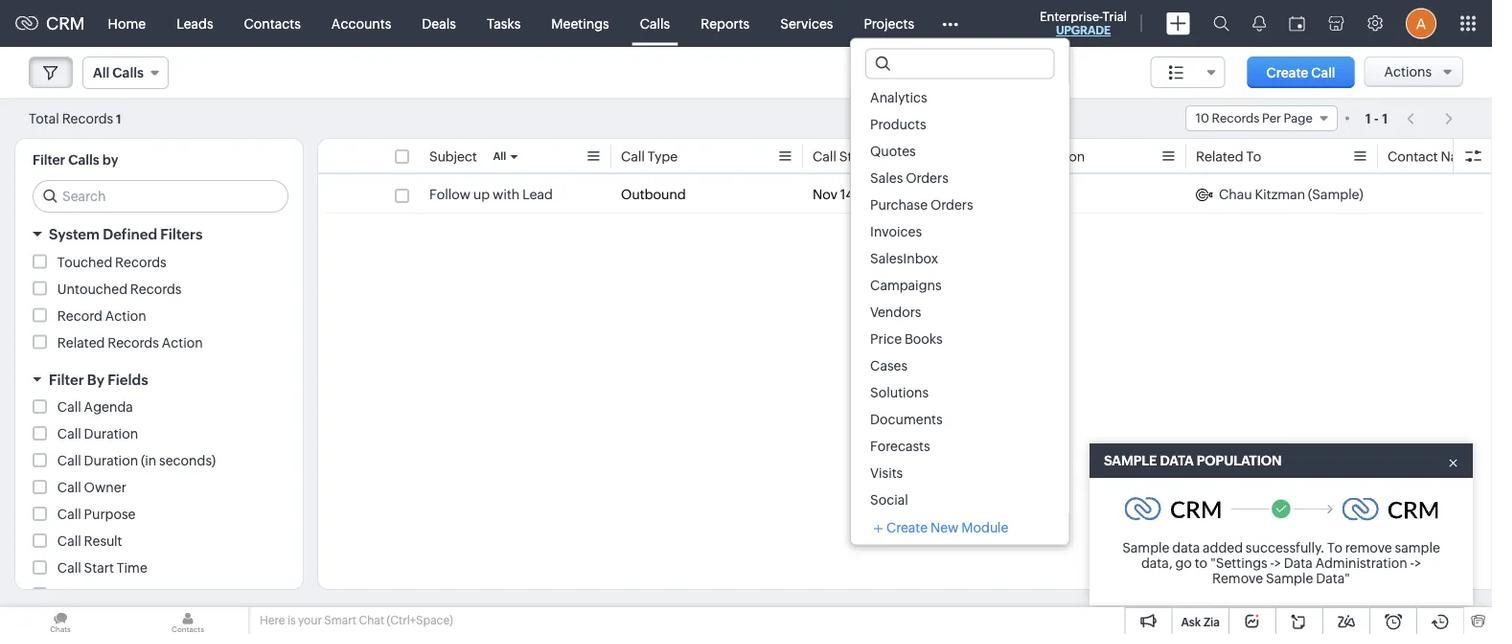 Task type: locate. For each thing, give the bounding box(es) containing it.
1 vertical spatial duration
[[84, 426, 138, 442]]

time down result
[[117, 561, 147, 576]]

1 vertical spatial sample
[[1122, 540, 1170, 556]]

0 horizontal spatial 1
[[116, 112, 121, 126]]

records right 10
[[1212, 111, 1260, 126]]

kitzman
[[1255, 187, 1305, 202]]

visits link
[[851, 460, 1069, 486]]

list box
[[851, 84, 1069, 513]]

1 > from the left
[[1274, 556, 1281, 571]]

None field
[[1151, 57, 1225, 88]]

1 vertical spatial orders
[[930, 197, 973, 212]]

to down 10 records per page
[[1246, 149, 1261, 164]]

services
[[780, 16, 833, 31]]

0 horizontal spatial to
[[1246, 149, 1261, 164]]

data,
[[1141, 556, 1173, 571]]

14,
[[840, 187, 858, 202]]

filters
[[160, 226, 202, 243]]

call type up chats image
[[57, 587, 114, 603]]

to up data"
[[1327, 540, 1343, 556]]

create for create new module
[[886, 520, 928, 535]]

type up "outbound"
[[648, 149, 678, 164]]

call duration down products 'link'
[[1004, 149, 1085, 164]]

1 vertical spatial create
[[886, 520, 928, 535]]

cases
[[870, 358, 908, 373]]

call start time up the sales
[[813, 149, 903, 164]]

1 vertical spatial filter
[[49, 371, 84, 388]]

call up page in the top right of the page
[[1311, 65, 1335, 80]]

1 vertical spatial data
[[1284, 556, 1313, 571]]

records for total
[[62, 111, 113, 126]]

follow up with lead
[[429, 187, 553, 202]]

trial
[[1103, 9, 1127, 23]]

crm
[[46, 14, 85, 33]]

all inside field
[[93, 65, 110, 80]]

2 > from the left
[[1414, 556, 1421, 571]]

to
[[1246, 149, 1261, 164], [1327, 540, 1343, 556]]

1 vertical spatial action
[[162, 335, 203, 350]]

calls
[[640, 16, 670, 31], [112, 65, 144, 80], [68, 152, 99, 168]]

total
[[29, 111, 59, 126]]

0 horizontal spatial calls
[[68, 152, 99, 168]]

10 records per page
[[1196, 111, 1313, 126]]

call duration down call agenda
[[57, 426, 138, 442]]

time up the sales
[[872, 149, 903, 164]]

related
[[1196, 149, 1243, 164], [57, 335, 105, 350]]

system defined filters button
[[15, 218, 303, 252]]

action up filter by fields dropdown button
[[162, 335, 203, 350]]

nov 14, 2023 05:16 pm
[[813, 187, 953, 202]]

0 vertical spatial calls
[[640, 16, 670, 31]]

owner
[[84, 480, 126, 495]]

0 vertical spatial time
[[872, 149, 903, 164]]

filter down total
[[33, 152, 65, 168]]

1 vertical spatial call start time
[[57, 561, 147, 576]]

filter for filter by fields
[[49, 371, 84, 388]]

data left data"
[[1284, 556, 1313, 571]]

lead
[[522, 187, 553, 202]]

nov
[[813, 187, 838, 202]]

0 horizontal spatial -
[[1270, 556, 1274, 571]]

call inside button
[[1311, 65, 1335, 80]]

0 horizontal spatial time
[[117, 561, 147, 576]]

0 horizontal spatial all
[[93, 65, 110, 80]]

price
[[870, 331, 902, 346]]

data
[[1160, 453, 1194, 469], [1284, 556, 1313, 571]]

0 vertical spatial call start time
[[813, 149, 903, 164]]

Other Modules field
[[930, 8, 971, 39]]

all calls
[[93, 65, 144, 80]]

> right ""settings" in the bottom right of the page
[[1274, 556, 1281, 571]]

is
[[287, 614, 296, 627]]

call left result
[[57, 534, 81, 549]]

by
[[102, 152, 118, 168]]

records down defined at the left top of the page
[[115, 254, 166, 270]]

0 vertical spatial call duration
[[1004, 149, 1085, 164]]

1 right page in the top right of the page
[[1365, 111, 1371, 126]]

records up filter calls by
[[62, 111, 113, 126]]

filter by fields
[[49, 371, 148, 388]]

orders up the invoices "link"
[[930, 197, 973, 212]]

1 - 1
[[1365, 111, 1388, 126]]

price books
[[870, 331, 943, 346]]

0 vertical spatial create
[[1266, 65, 1308, 80]]

create inside button
[[1266, 65, 1308, 80]]

1 vertical spatial all
[[493, 150, 506, 162]]

0 horizontal spatial data
[[1160, 453, 1194, 469]]

duration
[[1031, 149, 1085, 164], [84, 426, 138, 442], [84, 453, 138, 469]]

related for related to
[[1196, 149, 1243, 164]]

(in
[[141, 453, 156, 469]]

call start time down result
[[57, 561, 147, 576]]

1 vertical spatial calls
[[112, 65, 144, 80]]

records for 10
[[1212, 111, 1260, 126]]

call start time
[[813, 149, 903, 164], [57, 561, 147, 576]]

1 horizontal spatial 1
[[1365, 111, 1371, 126]]

type
[[648, 149, 678, 164], [84, 587, 114, 603]]

contacts link
[[229, 0, 316, 46]]

calls inside field
[[112, 65, 144, 80]]

calls down home link in the left top of the page
[[112, 65, 144, 80]]

touched
[[57, 254, 112, 270]]

- right ""settings" in the bottom right of the page
[[1270, 556, 1274, 571]]

outbound
[[621, 187, 686, 202]]

call down call agenda
[[57, 426, 81, 442]]

orders inside "link"
[[930, 197, 973, 212]]

create up page in the top right of the page
[[1266, 65, 1308, 80]]

vendors link
[[851, 299, 1069, 325]]

1 horizontal spatial related
[[1196, 149, 1243, 164]]

up
[[473, 187, 490, 202]]

filter for filter calls by
[[33, 152, 65, 168]]

1 horizontal spatial call start time
[[813, 149, 903, 164]]

1 vertical spatial to
[[1327, 540, 1343, 556]]

follow up with lead link
[[429, 185, 553, 204]]

search image
[[1213, 15, 1230, 32]]

related up chau
[[1196, 149, 1243, 164]]

go
[[1175, 556, 1192, 571]]

0 vertical spatial data
[[1160, 453, 1194, 469]]

analytics link
[[851, 84, 1069, 111]]

1 inside total records 1
[[116, 112, 121, 126]]

social
[[870, 492, 908, 507]]

sample
[[1395, 540, 1440, 556]]

sales orders
[[870, 170, 949, 185]]

1 up contact
[[1382, 111, 1388, 126]]

1 vertical spatial related
[[57, 335, 105, 350]]

0 vertical spatial filter
[[33, 152, 65, 168]]

records inside field
[[1212, 111, 1260, 126]]

to
[[1195, 556, 1208, 571]]

>
[[1274, 556, 1281, 571], [1414, 556, 1421, 571]]

2 vertical spatial calls
[[68, 152, 99, 168]]

orders for purchase orders
[[930, 197, 973, 212]]

products link
[[851, 111, 1069, 138]]

Search Modules text field
[[866, 49, 1054, 78]]

1 horizontal spatial type
[[648, 149, 678, 164]]

records up fields
[[108, 335, 159, 350]]

call duration
[[1004, 149, 1085, 164], [57, 426, 138, 442]]

2 horizontal spatial 1
[[1382, 111, 1388, 126]]

1 horizontal spatial all
[[493, 150, 506, 162]]

data inside sample data added successfully. to remove sample data, go to "settings -> data administration -> remove sample data"
[[1284, 556, 1313, 571]]

1 horizontal spatial create
[[1266, 65, 1308, 80]]

action up related records action
[[105, 308, 146, 323]]

action
[[105, 308, 146, 323], [162, 335, 203, 350]]

1 vertical spatial call duration
[[57, 426, 138, 442]]

related to
[[1196, 149, 1261, 164]]

0 horizontal spatial related
[[57, 335, 105, 350]]

0 horizontal spatial start
[[84, 561, 114, 576]]

type up chats image
[[84, 587, 114, 603]]

create call
[[1266, 65, 1335, 80]]

1
[[1365, 111, 1371, 126], [1382, 111, 1388, 126], [116, 112, 121, 126]]

1 up "by"
[[116, 112, 121, 126]]

chau kitzman (sample) link
[[1196, 185, 1363, 204]]

1 horizontal spatial data
[[1284, 556, 1313, 571]]

1 vertical spatial call type
[[57, 587, 114, 603]]

calls left reports
[[640, 16, 670, 31]]

actions
[[1384, 64, 1432, 80]]

related for related records action
[[57, 335, 105, 350]]

subject
[[429, 149, 477, 164]]

1 horizontal spatial calls
[[112, 65, 144, 80]]

0 vertical spatial sample
[[1104, 453, 1157, 469]]

0 vertical spatial duration
[[1031, 149, 1085, 164]]

1 horizontal spatial -
[[1374, 111, 1379, 126]]

- right remove
[[1410, 556, 1414, 571]]

0 vertical spatial related
[[1196, 149, 1243, 164]]

call type up "outbound"
[[621, 149, 678, 164]]

0 vertical spatial start
[[839, 149, 869, 164]]

create
[[1266, 65, 1308, 80], [886, 520, 928, 535]]

data left population
[[1160, 453, 1194, 469]]

all up total records 1
[[93, 65, 110, 80]]

records for touched
[[115, 254, 166, 270]]

remove
[[1345, 540, 1392, 556]]

0 horizontal spatial create
[[886, 520, 928, 535]]

call up call owner
[[57, 453, 81, 469]]

0 vertical spatial type
[[648, 149, 678, 164]]

> right remove
[[1414, 556, 1421, 571]]

data"
[[1316, 571, 1350, 586]]

0 vertical spatial orders
[[906, 170, 949, 185]]

0 horizontal spatial type
[[84, 587, 114, 603]]

call type
[[621, 149, 678, 164], [57, 587, 114, 603]]

start down result
[[84, 561, 114, 576]]

"settings
[[1210, 556, 1268, 571]]

create down social
[[886, 520, 928, 535]]

crm image
[[1342, 498, 1438, 521]]

touched records
[[57, 254, 166, 270]]

related down record
[[57, 335, 105, 350]]

filter inside dropdown button
[[49, 371, 84, 388]]

zia
[[1204, 616, 1220, 629]]

1 horizontal spatial to
[[1327, 540, 1343, 556]]

profile element
[[1394, 0, 1448, 46]]

0 horizontal spatial >
[[1274, 556, 1281, 571]]

orders up 05:16
[[906, 170, 949, 185]]

all up with
[[493, 150, 506, 162]]

filter
[[33, 152, 65, 168], [49, 371, 84, 388]]

All Calls field
[[82, 57, 169, 89]]

calls left "by"
[[68, 152, 99, 168]]

navigation
[[1397, 104, 1463, 132]]

0 vertical spatial call type
[[621, 149, 678, 164]]

1 vertical spatial start
[[84, 561, 114, 576]]

0 vertical spatial action
[[105, 308, 146, 323]]

accounts
[[331, 16, 391, 31]]

call up nov in the top right of the page
[[813, 149, 837, 164]]

crm link
[[15, 14, 85, 33]]

records down touched records
[[130, 281, 182, 297]]

0 horizontal spatial call duration
[[57, 426, 138, 442]]

1 horizontal spatial >
[[1414, 556, 1421, 571]]

filter left by
[[49, 371, 84, 388]]

0 vertical spatial all
[[93, 65, 110, 80]]

remove
[[1212, 571, 1263, 586]]

start up "14," on the top of the page
[[839, 149, 869, 164]]

calls for filter calls by
[[68, 152, 99, 168]]

call down call result
[[57, 561, 81, 576]]

- right page in the top right of the page
[[1374, 111, 1379, 126]]



Task type: describe. For each thing, give the bounding box(es) containing it.
create menu element
[[1155, 0, 1202, 46]]

home
[[108, 16, 146, 31]]

create for create call
[[1266, 65, 1308, 80]]

reports
[[701, 16, 750, 31]]

1 horizontal spatial call type
[[621, 149, 678, 164]]

purchase orders
[[870, 197, 973, 212]]

call up chats image
[[57, 587, 81, 603]]

smart
[[324, 614, 356, 627]]

untouched
[[57, 281, 127, 297]]

reports link
[[685, 0, 765, 46]]

1 horizontal spatial action
[[162, 335, 203, 350]]

call left owner
[[57, 480, 81, 495]]

data
[[1172, 540, 1200, 556]]

1 horizontal spatial call duration
[[1004, 149, 1085, 164]]

purchase
[[870, 197, 928, 212]]

call agenda
[[57, 400, 133, 415]]

accounts link
[[316, 0, 407, 46]]

signals image
[[1253, 15, 1266, 32]]

1 horizontal spatial start
[[839, 149, 869, 164]]

analytics
[[870, 90, 927, 105]]

size image
[[1169, 64, 1184, 81]]

calls link
[[625, 0, 685, 46]]

orders for sales orders
[[906, 170, 949, 185]]

profile image
[[1406, 8, 1436, 39]]

chats image
[[0, 608, 121, 634]]

0 horizontal spatial action
[[105, 308, 146, 323]]

vendors
[[870, 304, 921, 320]]

enterprise-trial upgrade
[[1040, 9, 1127, 37]]

projects
[[864, 16, 914, 31]]

(sample)
[[1308, 187, 1363, 202]]

seconds)
[[159, 453, 216, 469]]

2 horizontal spatial calls
[[640, 16, 670, 31]]

home link
[[93, 0, 161, 46]]

10
[[1196, 111, 1209, 126]]

2 vertical spatial sample
[[1266, 571, 1313, 586]]

invoices
[[870, 224, 922, 239]]

by
[[87, 371, 104, 388]]

signals element
[[1241, 0, 1277, 47]]

create new module link
[[873, 520, 1008, 535]]

0 horizontal spatial call start time
[[57, 561, 147, 576]]

documents
[[870, 412, 943, 427]]

call up "outbound"
[[621, 149, 645, 164]]

0 vertical spatial to
[[1246, 149, 1261, 164]]

successfully.
[[1246, 540, 1325, 556]]

cases link
[[851, 352, 1069, 379]]

Search text field
[[34, 181, 287, 212]]

related records action
[[57, 335, 203, 350]]

products
[[870, 116, 926, 132]]

deals
[[422, 16, 456, 31]]

sales orders link
[[851, 164, 1069, 191]]

call up call result
[[57, 507, 81, 522]]

campaigns
[[870, 277, 942, 293]]

leads
[[176, 16, 213, 31]]

2 vertical spatial duration
[[84, 453, 138, 469]]

list box containing analytics
[[851, 84, 1069, 513]]

0 horizontal spatial call type
[[57, 587, 114, 603]]

services link
[[765, 0, 849, 46]]

chat
[[359, 614, 384, 627]]

2023
[[860, 187, 893, 202]]

agenda
[[84, 400, 133, 415]]

with
[[493, 187, 520, 202]]

2 horizontal spatial -
[[1410, 556, 1414, 571]]

salesinbox
[[870, 251, 938, 266]]

record action
[[57, 308, 146, 323]]

to inside sample data added successfully. to remove sample data, go to "settings -> data administration -> remove sample data"
[[1327, 540, 1343, 556]]

sample data population
[[1104, 453, 1282, 469]]

salesinbox link
[[851, 245, 1069, 272]]

result
[[84, 534, 122, 549]]

search element
[[1202, 0, 1241, 47]]

sample for sample data added successfully. to remove sample data, go to "settings -> data administration -> remove sample data"
[[1122, 540, 1170, 556]]

forecasts link
[[851, 433, 1069, 460]]

enterprise-
[[1040, 9, 1103, 23]]

1 vertical spatial time
[[117, 561, 147, 576]]

sample for sample data population
[[1104, 453, 1157, 469]]

1 for total records 1
[[116, 112, 121, 126]]

ask
[[1181, 616, 1201, 629]]

10 Records Per Page field
[[1185, 105, 1338, 131]]

deals link
[[407, 0, 471, 46]]

create call button
[[1247, 57, 1355, 88]]

campaigns link
[[851, 272, 1069, 299]]

defined
[[103, 226, 157, 243]]

records for related
[[108, 335, 159, 350]]

administration
[[1315, 556, 1407, 571]]

invoices link
[[851, 218, 1069, 245]]

chau
[[1219, 187, 1252, 202]]

call owner
[[57, 480, 126, 495]]

untouched records
[[57, 281, 182, 297]]

filter calls by
[[33, 152, 118, 168]]

sample data added successfully. to remove sample data, go to "settings -> data administration -> remove sample data"
[[1122, 540, 1440, 586]]

purpose
[[84, 507, 136, 522]]

documents link
[[851, 406, 1069, 433]]

calendar image
[[1289, 16, 1305, 31]]

page
[[1284, 111, 1313, 126]]

meetings
[[551, 16, 609, 31]]

records for untouched
[[130, 281, 182, 297]]

(ctrl+space)
[[387, 614, 453, 627]]

filter by fields button
[[15, 363, 303, 397]]

contacts
[[244, 16, 301, 31]]

create menu image
[[1166, 12, 1190, 35]]

per
[[1262, 111, 1281, 126]]

1 vertical spatial type
[[84, 587, 114, 603]]

leads link
[[161, 0, 229, 46]]

contacts image
[[127, 608, 248, 634]]

population
[[1197, 453, 1282, 469]]

all for all calls
[[93, 65, 110, 80]]

system
[[49, 226, 100, 243]]

social link
[[851, 486, 1069, 513]]

call left agenda
[[57, 400, 81, 415]]

here is your smart chat (ctrl+space)
[[260, 614, 453, 627]]

call duration (in seconds)
[[57, 453, 216, 469]]

call down products 'link'
[[1004, 149, 1028, 164]]

1 for 1 - 1
[[1382, 111, 1388, 126]]

tasks
[[487, 16, 521, 31]]

1 horizontal spatial time
[[872, 149, 903, 164]]

chau kitzman (sample)
[[1219, 187, 1363, 202]]

module
[[961, 520, 1008, 535]]

calls for all calls
[[112, 65, 144, 80]]

all for all
[[493, 150, 506, 162]]



Task type: vqa. For each thing, say whether or not it's contained in the screenshot.
the Notes
no



